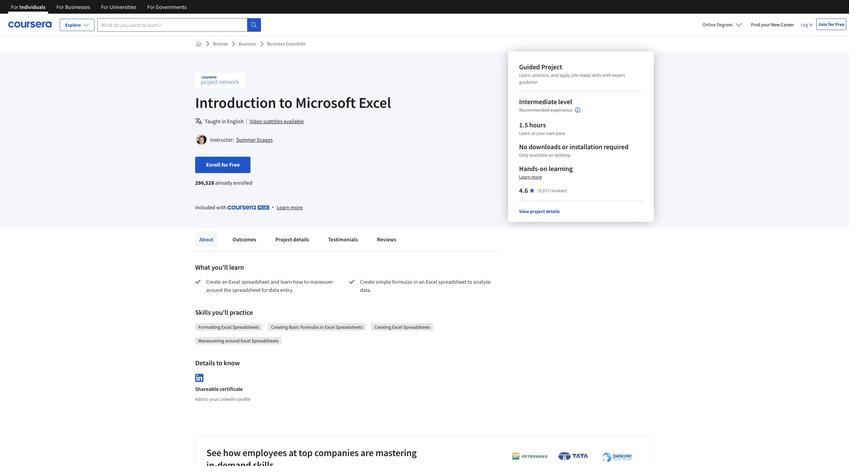 Task type: locate. For each thing, give the bounding box(es) containing it.
0 vertical spatial skills
[[592, 72, 602, 78]]

create inside create an excel spreadsheet and learn how to maneuver around the spreadsheet for data entry.
[[206, 278, 221, 285]]

1 vertical spatial learn
[[281, 278, 292, 285]]

available inside no downloads or installation required only available on desktop
[[530, 152, 548, 158]]

learn
[[229, 263, 244, 271], [281, 278, 292, 285]]

you'll
[[212, 263, 228, 271], [212, 308, 228, 316]]

skills right ready
[[592, 72, 602, 78]]

career
[[781, 22, 794, 28]]

0 horizontal spatial on
[[540, 164, 548, 173]]

to inside create simple formulas in an excel spreadsheet to analyze data.
[[468, 278, 472, 285]]

spreadsheet left analyze
[[439, 278, 467, 285]]

free
[[836, 21, 845, 27], [229, 161, 240, 168]]

1 vertical spatial details
[[293, 236, 309, 243]]

more
[[532, 174, 542, 180], [291, 204, 303, 211]]

and left apply
[[551, 72, 559, 78]]

0 horizontal spatial around
[[206, 286, 223, 293]]

banner navigation
[[5, 0, 192, 14]]

how
[[293, 278, 303, 285], [223, 446, 241, 459]]

0 vertical spatial your
[[761, 22, 770, 28]]

0 horizontal spatial learn more link
[[277, 203, 303, 211]]

1 horizontal spatial at
[[532, 130, 536, 136]]

2 vertical spatial learn
[[277, 204, 290, 211]]

browse
[[213, 41, 228, 47]]

your down shareable certificate
[[209, 396, 218, 402]]

for for enroll
[[221, 161, 228, 168]]

intermediate
[[519, 97, 557, 106]]

know
[[224, 358, 240, 367]]

to left maneuver
[[304, 278, 309, 285]]

learn inside create an excel spreadsheet and learn how to maneuver around the spreadsheet for data entry.
[[281, 278, 292, 285]]

find your new career
[[752, 22, 794, 28]]

for left universities
[[101, 3, 109, 10]]

add to your linkedin profile
[[195, 396, 251, 402]]

enroll for free button
[[195, 157, 251, 173]]

for left governments
[[147, 3, 155, 10]]

at down hours
[[532, 130, 536, 136]]

learn more link down hands-
[[519, 174, 542, 180]]

learn more link right •
[[277, 203, 303, 211]]

1 horizontal spatial in
[[320, 324, 324, 330]]

1 vertical spatial around
[[225, 338, 240, 344]]

1 for from the left
[[11, 3, 18, 10]]

for businesses
[[56, 3, 90, 10]]

information about difficulty level pre-requisites. image
[[575, 107, 581, 113]]

for for join
[[829, 21, 835, 27]]

1.5
[[519, 121, 528, 129]]

creating excel spreadsheets link
[[375, 324, 431, 330]]

1 business from the left
[[239, 41, 256, 47]]

an
[[222, 278, 228, 285], [419, 278, 425, 285]]

new
[[771, 22, 780, 28]]

and inside create an excel spreadsheet and learn how to maneuver around the spreadsheet for data entry.
[[271, 278, 279, 285]]

0 horizontal spatial create
[[206, 278, 221, 285]]

0 horizontal spatial business
[[239, 41, 256, 47]]

for right enroll
[[221, 161, 228, 168]]

your right find
[[761, 22, 770, 28]]

explore
[[65, 22, 81, 28]]

0 vertical spatial at
[[532, 130, 536, 136]]

an up the
[[222, 278, 228, 285]]

skills right demand
[[253, 459, 274, 466]]

0 horizontal spatial more
[[291, 204, 303, 211]]

None search field
[[97, 18, 261, 32]]

with left expert
[[603, 72, 612, 78]]

and for project
[[551, 72, 559, 78]]

learn inside • learn more
[[277, 204, 290, 211]]

no downloads or installation required only available on desktop
[[519, 142, 629, 158]]

free up enrolled
[[229, 161, 240, 168]]

formatting excel spreadsheets
[[198, 324, 260, 330]]

What do you want to learn? text field
[[97, 18, 248, 32]]

to left know
[[216, 358, 223, 367]]

3 for from the left
[[101, 3, 109, 10]]

with
[[603, 72, 612, 78], [216, 204, 227, 211]]

project
[[530, 208, 545, 214]]

4.6
[[519, 186, 528, 195]]

1 horizontal spatial more
[[532, 174, 542, 180]]

on down downloads
[[549, 152, 554, 158]]

more right •
[[291, 204, 303, 211]]

business right browse
[[239, 41, 256, 47]]

at for your
[[532, 130, 536, 136]]

governments
[[156, 3, 187, 10]]

scaggs
[[257, 136, 273, 143]]

2 create from the left
[[360, 278, 375, 285]]

around
[[206, 286, 223, 293], [225, 338, 240, 344]]

learn more link
[[519, 174, 542, 180], [277, 203, 303, 211]]

learn right •
[[277, 204, 290, 211]]

taught in english
[[205, 118, 244, 125]]

available down downloads
[[530, 152, 548, 158]]

available
[[284, 118, 304, 125], [530, 152, 548, 158]]

project down • learn more
[[275, 236, 292, 243]]

1 vertical spatial free
[[229, 161, 240, 168]]

1 vertical spatial with
[[216, 204, 227, 211]]

1 creating from the left
[[271, 324, 288, 330]]

for left businesses
[[56, 3, 64, 10]]

1 vertical spatial at
[[289, 446, 297, 459]]

free inside button
[[229, 161, 240, 168]]

and inside guided project learn, practice, and apply job-ready skills with expert guidance
[[551, 72, 559, 78]]

already
[[215, 179, 232, 186]]

at inside see how employees at top companies are mastering in-demand skills
[[289, 446, 297, 459]]

1 horizontal spatial create
[[360, 278, 375, 285]]

essentials
[[286, 41, 306, 47]]

1 vertical spatial in
[[414, 278, 418, 285]]

creating basic formulas in excel spreadsheets link
[[271, 324, 363, 330]]

included
[[195, 204, 215, 211]]

1 vertical spatial skills
[[253, 459, 274, 466]]

(3,917
[[538, 187, 550, 194]]

0 horizontal spatial for
[[221, 161, 228, 168]]

for universities
[[101, 3, 136, 10]]

1 horizontal spatial your
[[537, 130, 546, 136]]

learn inside 1.5 hours learn at your own pace
[[519, 130, 531, 136]]

you'll right 'skills'
[[212, 308, 228, 316]]

the
[[224, 286, 231, 293]]

0 vertical spatial around
[[206, 286, 223, 293]]

on left learning
[[540, 164, 548, 173]]

1 horizontal spatial on
[[549, 152, 554, 158]]

1 an from the left
[[222, 278, 228, 285]]

0 horizontal spatial in
[[222, 118, 226, 125]]

and
[[551, 72, 559, 78], [271, 278, 279, 285]]

an right formulas
[[419, 278, 425, 285]]

1 horizontal spatial an
[[419, 278, 425, 285]]

learn up the
[[229, 263, 244, 271]]

learn down 1.5
[[519, 130, 531, 136]]

in inside create simple formulas in an excel spreadsheet to analyze data.
[[414, 278, 418, 285]]

for inside button
[[221, 161, 228, 168]]

business for business
[[239, 41, 256, 47]]

around left the
[[206, 286, 223, 293]]

spreadsheet up data at the left bottom
[[242, 278, 270, 285]]

maneuvering around excel spreadsheets
[[198, 338, 279, 344]]

taught
[[205, 118, 221, 125]]

formatting
[[198, 324, 221, 330]]

and up data at the left bottom
[[271, 278, 279, 285]]

business left essentials
[[267, 41, 285, 47]]

0 vertical spatial you'll
[[212, 263, 228, 271]]

1 vertical spatial learn
[[519, 174, 531, 180]]

0 horizontal spatial and
[[271, 278, 279, 285]]

1 horizontal spatial available
[[530, 152, 548, 158]]

1 vertical spatial on
[[540, 164, 548, 173]]

1 vertical spatial you'll
[[212, 308, 228, 316]]

hours
[[530, 121, 546, 129]]

0 horizontal spatial an
[[222, 278, 228, 285]]

1 vertical spatial your
[[537, 130, 546, 136]]

1 horizontal spatial and
[[551, 72, 559, 78]]

more inside • learn more
[[291, 204, 303, 211]]

2 business from the left
[[267, 41, 285, 47]]

to right add
[[204, 396, 208, 402]]

for right join
[[829, 21, 835, 27]]

0 vertical spatial how
[[293, 278, 303, 285]]

online degrees
[[703, 22, 733, 28]]

1 vertical spatial for
[[221, 161, 228, 168]]

you'll right what
[[212, 263, 228, 271]]

more down hands-
[[532, 174, 542, 180]]

pace
[[556, 130, 566, 136]]

how right see
[[223, 446, 241, 459]]

your inside 1.5 hours learn at your own pace
[[537, 130, 546, 136]]

learn up entry.
[[281, 278, 292, 285]]

4 for from the left
[[147, 3, 155, 10]]

at inside 1.5 hours learn at your own pace
[[532, 130, 536, 136]]

0 vertical spatial on
[[549, 152, 554, 158]]

1 vertical spatial available
[[530, 152, 548, 158]]

2 vertical spatial for
[[262, 286, 268, 293]]

on inside no downloads or installation required only available on desktop
[[549, 152, 554, 158]]

1 vertical spatial how
[[223, 446, 241, 459]]

recommended
[[519, 107, 550, 113]]

view
[[519, 208, 529, 214]]

around down formatting excel spreadsheets
[[225, 338, 240, 344]]

2 vertical spatial your
[[209, 396, 218, 402]]

add
[[195, 396, 203, 402]]

2 horizontal spatial for
[[829, 21, 835, 27]]

1 horizontal spatial with
[[603, 72, 612, 78]]

at left the top
[[289, 446, 297, 459]]

introduction to microsoft excel
[[195, 93, 391, 112]]

free right join
[[836, 21, 845, 27]]

coursera image
[[8, 19, 52, 30]]

skills inside guided project learn, practice, and apply job-ready skills with expert guidance
[[592, 72, 602, 78]]

create an excel spreadsheet and learn how to maneuver around the spreadsheet for data entry.
[[206, 278, 334, 293]]

1 horizontal spatial free
[[836, 21, 845, 27]]

create up data.
[[360, 278, 375, 285]]

explore button
[[60, 19, 95, 31]]

0 vertical spatial in
[[222, 118, 226, 125]]

create inside create simple formulas in an excel spreadsheet to analyze data.
[[360, 278, 375, 285]]

your down hours
[[537, 130, 546, 136]]

0 horizontal spatial available
[[284, 118, 304, 125]]

to for add to your linkedin profile
[[204, 396, 208, 402]]

hands-on learning learn more
[[519, 164, 573, 180]]

spreadsheet right the
[[232, 286, 261, 293]]

1 vertical spatial more
[[291, 204, 303, 211]]

create
[[206, 278, 221, 285], [360, 278, 375, 285]]

0 vertical spatial project
[[542, 62, 562, 71]]

to up video subtitles available button
[[279, 93, 293, 112]]

to left analyze
[[468, 278, 472, 285]]

excel inside create an excel spreadsheet and learn how to maneuver around the spreadsheet for data entry.
[[229, 278, 240, 285]]

1 horizontal spatial learn more link
[[519, 174, 542, 180]]

learning
[[549, 164, 573, 173]]

creating
[[271, 324, 288, 330], [375, 324, 391, 330]]

0 vertical spatial for
[[829, 21, 835, 27]]

1 horizontal spatial skills
[[592, 72, 602, 78]]

1 horizontal spatial how
[[293, 278, 303, 285]]

level
[[559, 97, 572, 106]]

profile
[[238, 396, 251, 402]]

creating for creating basic formulas in excel spreadsheets
[[271, 324, 288, 330]]

for inside create an excel spreadsheet and learn how to maneuver around the spreadsheet for data entry.
[[262, 286, 268, 293]]

0 horizontal spatial with
[[216, 204, 227, 211]]

0 horizontal spatial creating
[[271, 324, 288, 330]]

join
[[818, 21, 828, 27]]

top
[[299, 446, 313, 459]]

an inside create simple formulas in an excel spreadsheet to analyze data.
[[419, 278, 425, 285]]

1 vertical spatial learn more link
[[277, 203, 303, 211]]

1 horizontal spatial business
[[267, 41, 285, 47]]

employees
[[243, 446, 287, 459]]

2 an from the left
[[419, 278, 425, 285]]

0 horizontal spatial how
[[223, 446, 241, 459]]

for left individuals
[[11, 3, 18, 10]]

learn more link for learn
[[277, 203, 303, 211]]

0 horizontal spatial your
[[209, 396, 218, 402]]

0 horizontal spatial skills
[[253, 459, 274, 466]]

or
[[562, 142, 568, 151]]

1 horizontal spatial learn
[[281, 278, 292, 285]]

0 vertical spatial with
[[603, 72, 612, 78]]

spreadsheet inside create simple formulas in an excel spreadsheet to analyze data.
[[439, 278, 467, 285]]

coursera project network image
[[195, 73, 245, 88]]

0 vertical spatial more
[[532, 174, 542, 180]]

2 vertical spatial in
[[320, 324, 324, 330]]

0 horizontal spatial free
[[229, 161, 240, 168]]

project up practice,
[[542, 62, 562, 71]]

demand
[[217, 459, 251, 466]]

0 vertical spatial learn
[[519, 130, 531, 136]]

you'll for skills
[[212, 308, 228, 316]]

2 horizontal spatial in
[[414, 278, 418, 285]]

2 for from the left
[[56, 3, 64, 10]]

1 horizontal spatial project
[[542, 62, 562, 71]]

available down the 'introduction to microsoft excel'
[[284, 118, 304, 125]]

to inside create an excel spreadsheet and learn how to maneuver around the spreadsheet for data entry.
[[304, 278, 309, 285]]

0 vertical spatial and
[[551, 72, 559, 78]]

0 vertical spatial available
[[284, 118, 304, 125]]

reviews
[[377, 236, 396, 243]]

around inside create an excel spreadsheet and learn how to maneuver around the spreadsheet for data entry.
[[206, 286, 223, 293]]

0 vertical spatial learn more link
[[519, 174, 542, 180]]

business inside 'link'
[[239, 41, 256, 47]]

2 creating from the left
[[375, 324, 391, 330]]

guided project learn, practice, and apply job-ready skills with expert guidance
[[519, 62, 625, 85]]

0 vertical spatial free
[[836, 21, 845, 27]]

on inside the 'hands-on learning learn more'
[[540, 164, 548, 173]]

universities
[[110, 3, 136, 10]]

in for create simple formulas in an excel spreadsheet to analyze data.
[[414, 278, 418, 285]]

0 horizontal spatial at
[[289, 446, 297, 459]]

for for governments
[[147, 3, 155, 10]]

instructor:
[[210, 136, 234, 143]]

project
[[542, 62, 562, 71], [275, 236, 292, 243]]

individuals
[[19, 3, 46, 10]]

1 horizontal spatial for
[[262, 286, 268, 293]]

enroll
[[206, 161, 220, 168]]

intermediate level
[[519, 97, 572, 106]]

1 horizontal spatial creating
[[375, 324, 391, 330]]

project inside guided project learn, practice, and apply job-ready skills with expert guidance
[[542, 62, 562, 71]]

how up entry.
[[293, 278, 303, 285]]

required
[[604, 142, 629, 151]]

join for free link
[[817, 18, 847, 30]]

ready
[[580, 72, 591, 78]]

1 create from the left
[[206, 278, 221, 285]]

0 vertical spatial learn
[[229, 263, 244, 271]]

• learn more
[[272, 203, 303, 211]]

with right included
[[216, 204, 227, 211]]

what
[[195, 263, 210, 271]]

1 horizontal spatial details
[[546, 208, 560, 214]]

english
[[227, 118, 244, 125]]

you'll for what
[[212, 263, 228, 271]]

create down what you'll learn
[[206, 278, 221, 285]]

in-
[[207, 459, 217, 466]]

for left data at the left bottom
[[262, 286, 268, 293]]

1 vertical spatial and
[[271, 278, 279, 285]]

see how employees at top companies are mastering in-demand skills
[[207, 446, 417, 466]]

view project details link
[[519, 208, 560, 214]]

0 horizontal spatial project
[[275, 236, 292, 243]]

learn down hands-
[[519, 174, 531, 180]]

shareable certificate
[[195, 385, 243, 392]]



Task type: vqa. For each thing, say whether or not it's contained in the screenshot.
bottom 'Critical'
no



Task type: describe. For each thing, give the bounding box(es) containing it.
testimonials link
[[324, 232, 362, 247]]

recommended experience
[[519, 107, 572, 113]]

for governments
[[147, 3, 187, 10]]

0 vertical spatial details
[[546, 208, 560, 214]]

for for businesses
[[56, 3, 64, 10]]

creating for creating excel spreadsheets
[[375, 324, 391, 330]]

practice,
[[533, 72, 550, 78]]

about link
[[195, 232, 218, 247]]

for individuals
[[11, 3, 46, 10]]

see
[[207, 446, 221, 459]]

degrees
[[717, 22, 733, 28]]

•
[[272, 203, 274, 211]]

entry.
[[280, 286, 294, 293]]

formulas
[[300, 324, 319, 330]]

basic
[[289, 324, 300, 330]]

companies
[[315, 446, 359, 459]]

shareable
[[195, 385, 219, 392]]

how inside see how employees at top companies are mastering in-demand skills
[[223, 446, 241, 459]]

outcomes link
[[229, 232, 260, 247]]

learn more link for on
[[519, 174, 542, 180]]

skills you'll practice
[[195, 308, 253, 316]]

in
[[809, 22, 813, 28]]

to for details to know
[[216, 358, 223, 367]]

learn inside the 'hands-on learning learn more'
[[519, 174, 531, 180]]

business link
[[236, 38, 259, 50]]

for for universities
[[101, 3, 109, 10]]

no
[[519, 142, 528, 151]]

log in link
[[798, 20, 817, 29]]

create for around
[[206, 278, 221, 285]]

business for business essentials
[[267, 41, 285, 47]]

data
[[269, 286, 279, 293]]

excel inside create simple formulas in an excel spreadsheet to analyze data.
[[426, 278, 438, 285]]

reviews)
[[551, 187, 568, 194]]

business essentials link
[[265, 38, 308, 50]]

free for enroll for free
[[229, 161, 240, 168]]

available inside button
[[284, 118, 304, 125]]

for for individuals
[[11, 3, 18, 10]]

at for top
[[289, 446, 297, 459]]

(3,917 reviews)
[[538, 187, 568, 194]]

analyze
[[474, 278, 491, 285]]

creating excel spreadsheets
[[375, 324, 431, 330]]

to for introduction to microsoft excel
[[279, 93, 293, 112]]

mastering
[[376, 446, 417, 459]]

browse link
[[210, 38, 231, 50]]

expert
[[612, 72, 625, 78]]

what you'll learn
[[195, 263, 244, 271]]

with inside guided project learn, practice, and apply job-ready skills with expert guidance
[[603, 72, 612, 78]]

create for data.
[[360, 278, 375, 285]]

microsoft
[[296, 93, 356, 112]]

find your new career link
[[748, 20, 798, 29]]

1 vertical spatial project
[[275, 236, 292, 243]]

maneuvering around excel spreadsheets link
[[198, 337, 279, 344]]

maneuvering
[[198, 338, 224, 344]]

summer scaggs link
[[236, 136, 273, 143]]

learn,
[[519, 72, 532, 78]]

experience
[[551, 107, 572, 113]]

296,528
[[195, 179, 214, 186]]

about
[[199, 236, 214, 243]]

outcomes
[[233, 236, 256, 243]]

online degrees button
[[697, 17, 748, 32]]

reviews link
[[373, 232, 401, 247]]

guided
[[519, 62, 540, 71]]

and for an
[[271, 278, 279, 285]]

formulas
[[392, 278, 413, 285]]

coursera enterprise logos image
[[502, 452, 638, 466]]

0 horizontal spatial learn
[[229, 263, 244, 271]]

testimonials
[[328, 236, 358, 243]]

summer scaggs image
[[196, 135, 207, 145]]

an inside create an excel spreadsheet and learn how to maneuver around the spreadsheet for data entry.
[[222, 278, 228, 285]]

coursera plus image
[[228, 206, 269, 210]]

home image
[[196, 41, 201, 46]]

how inside create an excel spreadsheet and learn how to maneuver around the spreadsheet for data entry.
[[293, 278, 303, 285]]

in for creating basic formulas in excel spreadsheets
[[320, 324, 324, 330]]

2 horizontal spatial your
[[761, 22, 770, 28]]

296,528 already enrolled
[[195, 179, 252, 186]]

details
[[195, 358, 215, 367]]

businesses
[[65, 3, 90, 10]]

simple
[[376, 278, 391, 285]]

view project details
[[519, 208, 560, 214]]

are
[[361, 446, 374, 459]]

log in
[[801, 22, 813, 28]]

introduction
[[195, 93, 276, 112]]

subtitles
[[263, 118, 283, 125]]

skills
[[195, 308, 211, 316]]

online
[[703, 22, 716, 28]]

summer
[[236, 136, 256, 143]]

1 horizontal spatial around
[[225, 338, 240, 344]]

hands-
[[519, 164, 540, 173]]

more inside the 'hands-on learning learn more'
[[532, 174, 542, 180]]

skills inside see how employees at top companies are mastering in-demand skills
[[253, 459, 274, 466]]

1.5 hours learn at your own pace
[[519, 121, 566, 136]]

business essentials
[[267, 41, 306, 47]]

video subtitles available
[[250, 118, 304, 125]]

free for join for free
[[836, 21, 845, 27]]

project details link
[[271, 232, 313, 247]]

linkedin
[[219, 396, 237, 402]]

instructor: summer scaggs
[[210, 136, 273, 143]]

included with
[[195, 204, 228, 211]]

only
[[519, 152, 529, 158]]

0 horizontal spatial details
[[293, 236, 309, 243]]

data.
[[360, 286, 372, 293]]

formatting excel spreadsheets link
[[198, 324, 260, 330]]



